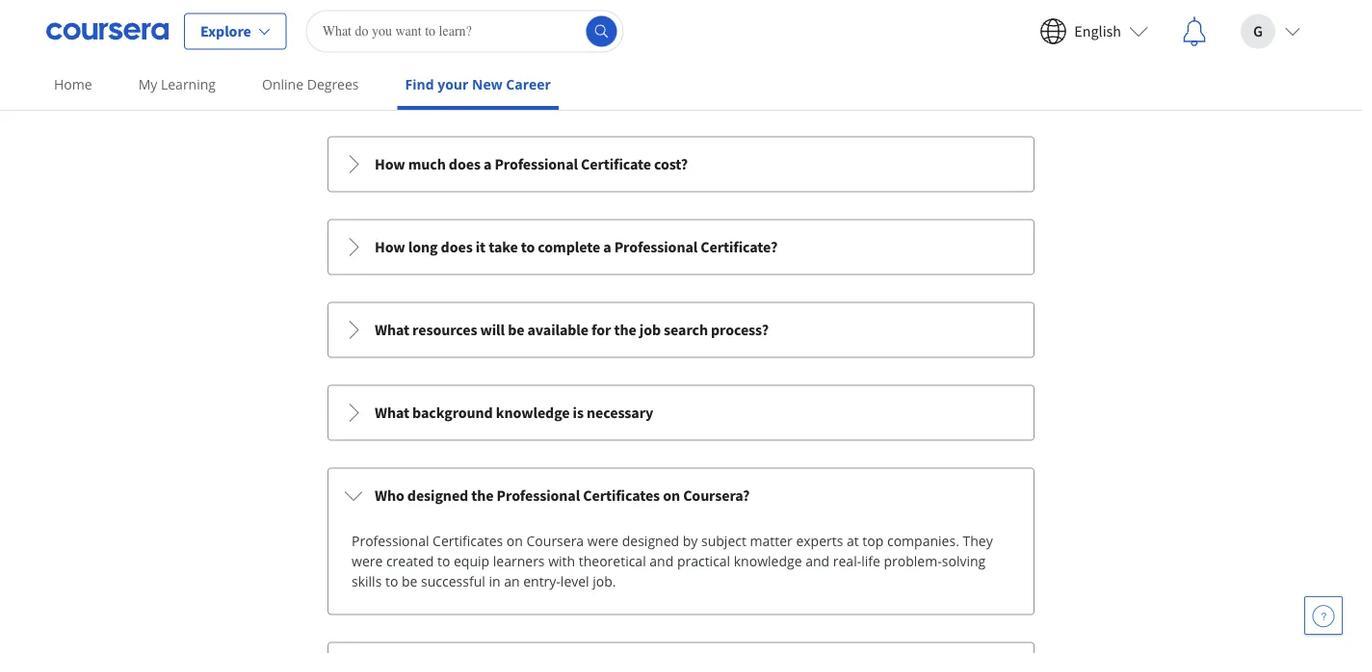 Task type: describe. For each thing, give the bounding box(es) containing it.
my learning
[[138, 75, 216, 93]]

is
[[573, 404, 584, 423]]

will
[[480, 321, 505, 340]]

2 and from the left
[[806, 552, 830, 571]]

explore
[[200, 22, 251, 41]]

find
[[405, 75, 434, 93]]

in
[[489, 573, 501, 591]]

resources
[[413, 321, 477, 340]]

cost?
[[654, 155, 688, 175]]

on inside professional certificates on coursera were designed by subject matter experts at top companies. they were created to equip learners with theoretical and practical knowledge and real-life problem-solving skills to be successful in an entry-level job.
[[507, 532, 523, 550]]

what for what background knowledge is necessary
[[375, 404, 410, 423]]

g
[[1254, 22, 1263, 41]]

the inside 'dropdown button'
[[614, 321, 637, 340]]

much
[[408, 155, 446, 175]]

frequently
[[521, 70, 646, 104]]

a inside dropdown button
[[604, 238, 612, 257]]

0 horizontal spatial were
[[352, 552, 383, 571]]

search
[[664, 321, 708, 340]]

level
[[561, 573, 589, 591]]

at
[[847, 532, 859, 550]]

coursera?
[[683, 487, 750, 506]]

0 horizontal spatial to
[[385, 573, 398, 591]]

matter
[[750, 532, 793, 550]]

certificates inside dropdown button
[[583, 487, 660, 506]]

to inside dropdown button
[[521, 238, 535, 257]]

questions
[[726, 70, 842, 104]]

your
[[438, 75, 469, 93]]

what background knowledge is necessary button
[[329, 387, 1034, 441]]

how much does a professional certificate cost? button
[[329, 138, 1034, 192]]

what background knowledge is necessary
[[375, 404, 654, 423]]

frequently asked questions
[[521, 70, 842, 104]]

help center image
[[1313, 604, 1336, 627]]

who designed the professional certificates on coursera? button
[[329, 470, 1034, 523]]

who designed the professional certificates on coursera?
[[375, 487, 750, 506]]

what resources will be available for the job search process? button
[[329, 304, 1034, 358]]

companies.
[[888, 532, 960, 550]]

job
[[640, 321, 661, 340]]

be inside professional certificates on coursera were designed by subject matter experts at top companies. they were created to equip learners with theoretical and practical knowledge and real-life problem-solving skills to be successful in an entry-level job.
[[402, 573, 418, 591]]

online degrees link
[[254, 63, 367, 106]]

knowledge inside dropdown button
[[496, 404, 570, 423]]

does for it
[[441, 238, 473, 257]]

how for how long does it take to complete a professional certificate?
[[375, 238, 405, 257]]

english
[[1075, 22, 1122, 41]]

0 vertical spatial were
[[588, 532, 619, 550]]

how much does a professional certificate cost?
[[375, 155, 688, 175]]

what for what resources will be available for the job search process?
[[375, 321, 410, 340]]

professional up coursera
[[497, 487, 580, 506]]

entry-
[[523, 573, 561, 591]]

a inside dropdown button
[[484, 155, 492, 175]]

complete
[[538, 238, 601, 257]]

professional certificates on coursera were designed by subject matter experts at top companies. they were created to equip learners with theoretical and practical knowledge and real-life problem-solving skills to be successful in an entry-level job.
[[352, 532, 993, 591]]

certificate?
[[701, 238, 778, 257]]

subject
[[702, 532, 747, 550]]

equip
[[454, 552, 490, 571]]

does for a
[[449, 155, 481, 175]]



Task type: locate. For each thing, give the bounding box(es) containing it.
online degrees
[[262, 75, 359, 93]]

certificates up theoretical
[[583, 487, 660, 506]]

0 vertical spatial knowledge
[[496, 404, 570, 423]]

were up theoretical
[[588, 532, 619, 550]]

the up equip
[[472, 487, 494, 506]]

new
[[472, 75, 503, 93]]

on
[[663, 487, 680, 506], [507, 532, 523, 550]]

to up successful
[[438, 552, 450, 571]]

0 horizontal spatial a
[[484, 155, 492, 175]]

be inside 'dropdown button'
[[508, 321, 525, 340]]

my learning link
[[131, 63, 224, 106]]

certificates up equip
[[433, 532, 503, 550]]

theoretical
[[579, 552, 646, 571]]

1 horizontal spatial certificates
[[583, 487, 660, 506]]

What do you want to learn? text field
[[306, 10, 624, 53]]

1 horizontal spatial knowledge
[[734, 552, 802, 571]]

background
[[413, 404, 493, 423]]

does inside how long does it take to complete a professional certificate? dropdown button
[[441, 238, 473, 257]]

the
[[614, 321, 637, 340], [472, 487, 494, 506]]

does inside how much does a professional certificate cost? dropdown button
[[449, 155, 481, 175]]

on up learners
[[507, 532, 523, 550]]

to right skills
[[385, 573, 398, 591]]

does left it
[[441, 238, 473, 257]]

what left resources
[[375, 321, 410, 340]]

0 horizontal spatial on
[[507, 532, 523, 550]]

how long does it take to complete a professional certificate?
[[375, 238, 778, 257]]

0 horizontal spatial the
[[472, 487, 494, 506]]

0 vertical spatial how
[[375, 155, 405, 175]]

be down created
[[402, 573, 418, 591]]

0 vertical spatial designed
[[407, 487, 469, 506]]

be right will in the left of the page
[[508, 321, 525, 340]]

by
[[683, 532, 698, 550]]

to
[[521, 238, 535, 257], [438, 552, 450, 571], [385, 573, 398, 591]]

professional
[[495, 155, 578, 175], [615, 238, 698, 257], [497, 487, 580, 506], [352, 532, 429, 550]]

online
[[262, 75, 304, 93]]

0 vertical spatial certificates
[[583, 487, 660, 506]]

a
[[484, 155, 492, 175], [604, 238, 612, 257]]

certificates inside professional certificates on coursera were designed by subject matter experts at top companies. they were created to equip learners with theoretical and practical knowledge and real-life problem-solving skills to be successful in an entry-level job.
[[433, 532, 503, 550]]

designed inside dropdown button
[[407, 487, 469, 506]]

and down experts
[[806, 552, 830, 571]]

designed inside professional certificates on coursera were designed by subject matter experts at top companies. they were created to equip learners with theoretical and practical knowledge and real-life problem-solving skills to be successful in an entry-level job.
[[622, 532, 680, 550]]

knowledge inside professional certificates on coursera were designed by subject matter experts at top companies. they were created to equip learners with theoretical and practical knowledge and real-life problem-solving skills to be successful in an entry-level job.
[[734, 552, 802, 571]]

0 horizontal spatial and
[[650, 552, 674, 571]]

1 vertical spatial how
[[375, 238, 405, 257]]

a right complete
[[604, 238, 612, 257]]

1 horizontal spatial to
[[438, 552, 450, 571]]

an
[[504, 573, 520, 591]]

0 vertical spatial be
[[508, 321, 525, 340]]

1 vertical spatial to
[[438, 552, 450, 571]]

problem-
[[884, 552, 942, 571]]

1 vertical spatial designed
[[622, 532, 680, 550]]

designed left the by
[[622, 532, 680, 550]]

what left background in the bottom left of the page
[[375, 404, 410, 423]]

1 horizontal spatial the
[[614, 321, 637, 340]]

certificates
[[583, 487, 660, 506], [433, 532, 503, 550]]

professional up created
[[352, 532, 429, 550]]

and left practical
[[650, 552, 674, 571]]

to right take
[[521, 238, 535, 257]]

practical
[[677, 552, 731, 571]]

with
[[549, 552, 576, 571]]

certificate
[[581, 155, 651, 175]]

0 vertical spatial a
[[484, 155, 492, 175]]

0 horizontal spatial knowledge
[[496, 404, 570, 423]]

coursera
[[527, 532, 584, 550]]

job.
[[593, 573, 616, 591]]

0 horizontal spatial designed
[[407, 487, 469, 506]]

what
[[375, 321, 410, 340], [375, 404, 410, 423]]

1 horizontal spatial on
[[663, 487, 680, 506]]

1 vertical spatial certificates
[[433, 532, 503, 550]]

0 horizontal spatial certificates
[[433, 532, 503, 550]]

None search field
[[306, 10, 624, 53]]

the inside dropdown button
[[472, 487, 494, 506]]

who
[[375, 487, 405, 506]]

asked
[[652, 70, 721, 104]]

a right much
[[484, 155, 492, 175]]

home link
[[46, 63, 100, 106]]

1 horizontal spatial a
[[604, 238, 612, 257]]

2 how from the top
[[375, 238, 405, 257]]

1 horizontal spatial be
[[508, 321, 525, 340]]

1 vertical spatial were
[[352, 552, 383, 571]]

2 what from the top
[[375, 404, 410, 423]]

how left the long
[[375, 238, 405, 257]]

degrees
[[307, 75, 359, 93]]

1 and from the left
[[650, 552, 674, 571]]

available
[[528, 321, 589, 340]]

the right for
[[614, 321, 637, 340]]

1 what from the top
[[375, 321, 410, 340]]

1 vertical spatial a
[[604, 238, 612, 257]]

learning
[[161, 75, 216, 93]]

long
[[408, 238, 438, 257]]

successful
[[421, 573, 486, 591]]

professional left "certificate"
[[495, 155, 578, 175]]

home
[[54, 75, 92, 93]]

how inside how much does a professional certificate cost? dropdown button
[[375, 155, 405, 175]]

necessary
[[587, 404, 654, 423]]

1 vertical spatial what
[[375, 404, 410, 423]]

professional up job
[[615, 238, 698, 257]]

how
[[375, 155, 405, 175], [375, 238, 405, 257]]

be
[[508, 321, 525, 340], [402, 573, 418, 591]]

1 horizontal spatial were
[[588, 532, 619, 550]]

coursera image
[[46, 16, 169, 47]]

my
[[138, 75, 157, 93]]

0 vertical spatial the
[[614, 321, 637, 340]]

career
[[506, 75, 551, 93]]

1 horizontal spatial and
[[806, 552, 830, 571]]

how for how much does a professional certificate cost?
[[375, 155, 405, 175]]

created
[[386, 552, 434, 571]]

life
[[862, 552, 881, 571]]

1 vertical spatial be
[[402, 573, 418, 591]]

find your new career link
[[398, 63, 559, 110]]

how inside how long does it take to complete a professional certificate? dropdown button
[[375, 238, 405, 257]]

does
[[449, 155, 481, 175], [441, 238, 473, 257]]

g button
[[1226, 0, 1317, 62]]

how long does it take to complete a professional certificate? button
[[329, 221, 1034, 275]]

experts
[[796, 532, 844, 550]]

what inside 'dropdown button'
[[375, 321, 410, 340]]

it
[[476, 238, 486, 257]]

knowledge
[[496, 404, 570, 423], [734, 552, 802, 571]]

find your new career
[[405, 75, 551, 93]]

and
[[650, 552, 674, 571], [806, 552, 830, 571]]

explore button
[[184, 13, 287, 50]]

1 vertical spatial knowledge
[[734, 552, 802, 571]]

2 vertical spatial to
[[385, 573, 398, 591]]

0 vertical spatial what
[[375, 321, 410, 340]]

0 vertical spatial does
[[449, 155, 481, 175]]

1 horizontal spatial designed
[[622, 532, 680, 550]]

0 vertical spatial on
[[663, 487, 680, 506]]

on inside who designed the professional certificates on coursera? dropdown button
[[663, 487, 680, 506]]

1 how from the top
[[375, 155, 405, 175]]

learners
[[493, 552, 545, 571]]

0 vertical spatial to
[[521, 238, 535, 257]]

for
[[592, 321, 611, 340]]

solving
[[942, 552, 986, 571]]

professional inside dropdown button
[[615, 238, 698, 257]]

knowledge left is
[[496, 404, 570, 423]]

does right much
[[449, 155, 481, 175]]

knowledge down matter
[[734, 552, 802, 571]]

2 horizontal spatial to
[[521, 238, 535, 257]]

1 vertical spatial the
[[472, 487, 494, 506]]

1 vertical spatial on
[[507, 532, 523, 550]]

0 horizontal spatial be
[[402, 573, 418, 591]]

skills
[[352, 573, 382, 591]]

designed
[[407, 487, 469, 506], [622, 532, 680, 550]]

english button
[[1025, 0, 1164, 62]]

on left coursera?
[[663, 487, 680, 506]]

1 vertical spatial does
[[441, 238, 473, 257]]

top
[[863, 532, 884, 550]]

take
[[489, 238, 518, 257]]

designed right who
[[407, 487, 469, 506]]

real-
[[833, 552, 862, 571]]

process?
[[711, 321, 769, 340]]

professional inside professional certificates on coursera were designed by subject matter experts at top companies. they were created to equip learners with theoretical and practical knowledge and real-life problem-solving skills to be successful in an entry-level job.
[[352, 532, 429, 550]]

were up skills
[[352, 552, 383, 571]]

they
[[963, 532, 993, 550]]

how left much
[[375, 155, 405, 175]]

were
[[588, 532, 619, 550], [352, 552, 383, 571]]

what resources will be available for the job search process?
[[375, 321, 769, 340]]

what inside dropdown button
[[375, 404, 410, 423]]



Task type: vqa. For each thing, say whether or not it's contained in the screenshot.
to
yes



